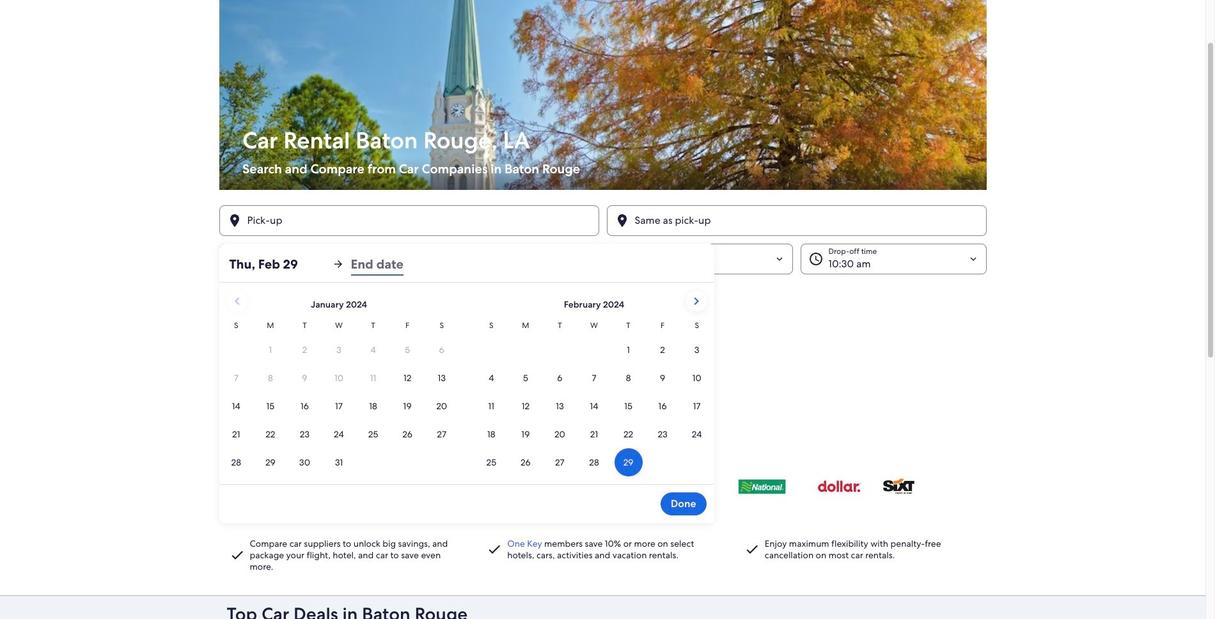 Task type: describe. For each thing, give the bounding box(es) containing it.
breadcrumbs region
[[0, 0, 1206, 596]]

car suppliers logo image
[[227, 463, 979, 510]]



Task type: locate. For each thing, give the bounding box(es) containing it.
next month image
[[689, 294, 704, 309]]

previous month image
[[229, 294, 245, 309]]



Task type: vqa. For each thing, say whether or not it's contained in the screenshot.
Wed,
no



